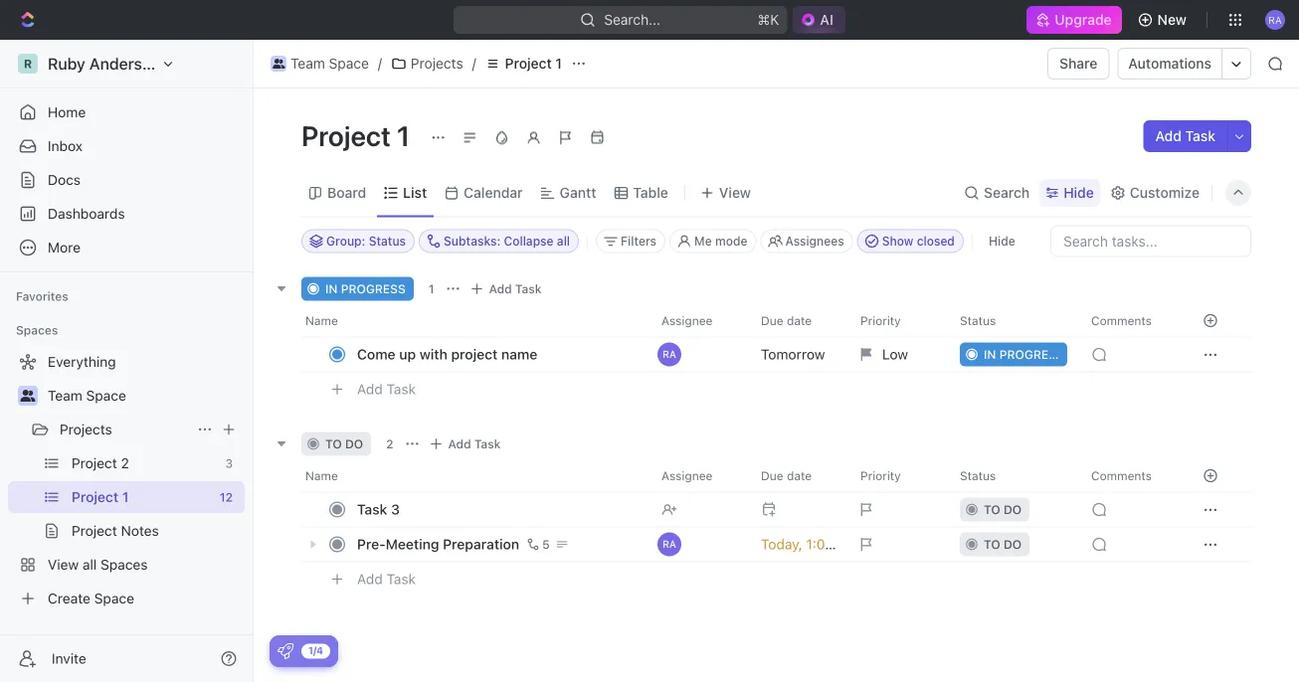 Task type: vqa. For each thing, say whether or not it's contained in the screenshot.
the left in
yes



Task type: describe. For each thing, give the bounding box(es) containing it.
due date for 2
[[761, 469, 812, 483]]

upgrade link
[[1027, 6, 1122, 34]]

0 vertical spatial status
[[369, 234, 406, 248]]

preparation
[[443, 536, 520, 553]]

add down pre-
[[357, 571, 383, 588]]

assignee for 2
[[662, 469, 713, 483]]

group:
[[326, 234, 366, 248]]

0 vertical spatial to
[[325, 437, 342, 451]]

status button for 2
[[948, 460, 1080, 492]]

view for view all spaces
[[48, 557, 79, 573]]

team space inside the sidebar 'navigation'
[[48, 388, 126, 404]]

⌘k
[[758, 11, 780, 28]]

sidebar navigation
[[0, 40, 258, 683]]

low button
[[849, 337, 948, 373]]

everything
[[48, 354, 116, 370]]

status for 2
[[960, 469, 997, 483]]

invite
[[52, 651, 86, 667]]

add up task 3 link at the left bottom of page
[[448, 437, 471, 451]]

1 vertical spatial to do
[[984, 503, 1022, 517]]

new
[[1158, 11, 1187, 28]]

1 / from the left
[[378, 55, 382, 72]]

show closed button
[[858, 229, 964, 253]]

everything link
[[8, 346, 241, 378]]

filters
[[621, 234, 657, 248]]

name
[[502, 346, 538, 363]]

priority button for 1
[[849, 305, 948, 337]]

2 to do button from the top
[[948, 527, 1080, 563]]

board
[[327, 185, 366, 201]]

add down ‎come in the left of the page
[[357, 381, 383, 398]]

project 2
[[72, 455, 129, 472]]

0 vertical spatial projects link
[[386, 52, 468, 76]]

1 horizontal spatial spaces
[[101, 557, 148, 573]]

show
[[883, 234, 914, 248]]

project 2 link
[[72, 448, 217, 480]]

to for 2nd to do dropdown button from the bottom
[[984, 503, 1001, 517]]

0 vertical spatial to do
[[325, 437, 363, 451]]

to for 2nd to do dropdown button
[[984, 538, 1001, 552]]

add down subtasks: collapse all
[[489, 282, 512, 296]]

automations button
[[1119, 49, 1222, 79]]

gantt
[[560, 185, 597, 201]]

0 vertical spatial team space
[[291, 55, 369, 72]]

home
[[48, 104, 86, 120]]

docs link
[[8, 164, 245, 196]]

2 vertical spatial to do
[[984, 538, 1022, 552]]

create space link
[[8, 583, 241, 615]]

dashboards
[[48, 206, 125, 222]]

name for in progress
[[306, 314, 338, 328]]

add task up task 3 link at the left bottom of page
[[448, 437, 501, 451]]

task down up
[[387, 381, 416, 398]]

ruby andersonn's workspace, , element
[[18, 54, 38, 74]]

project notes link
[[72, 516, 241, 547]]

me
[[695, 234, 712, 248]]

project 1 inside the sidebar 'navigation'
[[72, 489, 129, 506]]

meeting
[[386, 536, 439, 553]]

add task button up task 3 link at the left bottom of page
[[425, 432, 509, 456]]

r button
[[12, 48, 181, 80]]

list
[[403, 185, 427, 201]]

group: status
[[326, 234, 406, 248]]

assignee button for 1
[[650, 305, 749, 337]]

task 3 link
[[352, 496, 646, 525]]

assignees
[[786, 234, 845, 248]]

0 vertical spatial 2
[[386, 437, 394, 451]]

calendar link
[[460, 179, 523, 207]]

table
[[633, 185, 669, 201]]

table link
[[629, 179, 669, 207]]

pre-meeting preparation
[[357, 536, 520, 553]]

mode
[[716, 234, 748, 248]]

team inside tree
[[48, 388, 82, 404]]

due date for 1
[[761, 314, 812, 328]]

me mode button
[[670, 229, 757, 253]]

create space
[[48, 591, 134, 607]]

0 horizontal spatial team space link
[[48, 380, 241, 412]]

date for 2
[[787, 469, 812, 483]]

project notes
[[72, 523, 159, 539]]

inbox
[[48, 138, 83, 154]]

subtasks:
[[444, 234, 501, 248]]

onboarding checklist button element
[[278, 644, 294, 660]]

closed
[[917, 234, 955, 248]]

0 vertical spatial ra button
[[1260, 4, 1292, 36]]

priority button for 2
[[849, 460, 948, 492]]

0 horizontal spatial project 1 link
[[72, 482, 212, 514]]

view button
[[694, 170, 758, 216]]

share
[[1060, 55, 1098, 72]]

1 horizontal spatial all
[[557, 234, 570, 248]]

assignee for 1
[[662, 314, 713, 328]]

hide button
[[1040, 179, 1101, 207]]

dashboards link
[[8, 198, 245, 230]]

date for 1
[[787, 314, 812, 328]]

ra for to do
[[663, 539, 677, 550]]

1 horizontal spatial projects
[[411, 55, 463, 72]]

search...
[[604, 11, 661, 28]]

pre-
[[357, 536, 386, 553]]

favorites
[[16, 290, 68, 304]]

1 horizontal spatial team
[[291, 55, 325, 72]]

task 3
[[357, 502, 400, 518]]

ai button
[[793, 6, 846, 34]]

2 / from the left
[[472, 55, 476, 72]]

user group image inside team space link
[[272, 59, 285, 69]]

hide button
[[981, 229, 1024, 253]]

1/4
[[309, 645, 324, 657]]

add task up the customize
[[1156, 128, 1216, 144]]

search
[[984, 185, 1030, 201]]

‎come up with project name link
[[352, 340, 646, 369]]

status for 1
[[960, 314, 997, 328]]

more button
[[8, 232, 245, 264]]

‎come
[[357, 346, 396, 363]]

2 horizontal spatial project 1
[[505, 55, 562, 72]]

favorites button
[[8, 285, 76, 309]]

all inside the sidebar 'navigation'
[[83, 557, 97, 573]]

comments for 2
[[1092, 469, 1152, 483]]

due for 2
[[761, 469, 784, 483]]

projects inside tree
[[60, 421, 112, 438]]

share button
[[1048, 48, 1110, 80]]

subtasks: collapse all
[[444, 234, 570, 248]]

in progress button
[[948, 337, 1080, 373]]

progress inside dropdown button
[[1000, 348, 1065, 362]]

low
[[883, 346, 909, 363]]

1 vertical spatial do
[[1004, 503, 1022, 517]]

up
[[399, 346, 416, 363]]

customize
[[1130, 185, 1200, 201]]

notes
[[121, 523, 159, 539]]



Task type: locate. For each thing, give the bounding box(es) containing it.
create
[[48, 591, 91, 607]]

0 horizontal spatial view
[[48, 557, 79, 573]]

0 vertical spatial do
[[345, 437, 363, 451]]

1 vertical spatial status button
[[948, 460, 1080, 492]]

filters button
[[596, 229, 666, 253]]

1 horizontal spatial in progress
[[984, 348, 1065, 362]]

due for 1
[[761, 314, 784, 328]]

gantt link
[[556, 179, 597, 207]]

add task down pre-
[[357, 571, 416, 588]]

1 vertical spatial to
[[984, 503, 1001, 517]]

1 horizontal spatial 2
[[386, 437, 394, 451]]

1 vertical spatial project 1 link
[[72, 482, 212, 514]]

task up task 3 link at the left bottom of page
[[475, 437, 501, 451]]

5 button
[[524, 535, 553, 555]]

task
[[1186, 128, 1216, 144], [515, 282, 542, 296], [387, 381, 416, 398], [475, 437, 501, 451], [357, 502, 388, 518], [387, 571, 416, 588]]

2 vertical spatial project 1
[[72, 489, 129, 506]]

priority
[[861, 314, 901, 328], [861, 469, 901, 483]]

0 vertical spatial due date
[[761, 314, 812, 328]]

0 vertical spatial in
[[325, 282, 338, 296]]

‎come up with project name
[[357, 346, 538, 363]]

1 horizontal spatial team space
[[291, 55, 369, 72]]

priority for 2
[[861, 469, 901, 483]]

0 vertical spatial assignee button
[[650, 305, 749, 337]]

0 vertical spatial team space link
[[266, 52, 374, 76]]

in progress
[[325, 282, 406, 296], [984, 348, 1065, 362]]

1
[[556, 55, 562, 72], [397, 119, 410, 152], [429, 282, 435, 296], [122, 489, 129, 506]]

1 horizontal spatial progress
[[1000, 348, 1065, 362]]

1 assignee button from the top
[[650, 305, 749, 337]]

inbox link
[[8, 130, 245, 162]]

2 assignee from the top
[[662, 469, 713, 483]]

hide down search button
[[989, 234, 1016, 248]]

calendar
[[464, 185, 523, 201]]

2 vertical spatial ra button
[[650, 527, 749, 563]]

2 assignee button from the top
[[650, 460, 749, 492]]

user group image inside the sidebar 'navigation'
[[20, 390, 35, 402]]

0 vertical spatial due
[[761, 314, 784, 328]]

name button up task 3 link at the left bottom of page
[[302, 460, 650, 492]]

1 vertical spatial space
[[86, 388, 126, 404]]

projects link
[[386, 52, 468, 76], [60, 414, 189, 446]]

3 inside the sidebar 'navigation'
[[225, 457, 233, 471]]

due date button
[[749, 305, 849, 337], [749, 460, 849, 492]]

name button up project
[[302, 305, 650, 337]]

2
[[386, 437, 394, 451], [121, 455, 129, 472]]

add up the customize
[[1156, 128, 1182, 144]]

0 horizontal spatial team space
[[48, 388, 126, 404]]

1 horizontal spatial /
[[472, 55, 476, 72]]

1 horizontal spatial view
[[719, 185, 751, 201]]

space
[[329, 55, 369, 72], [86, 388, 126, 404], [94, 591, 134, 607]]

2 priority from the top
[[861, 469, 901, 483]]

docs
[[48, 172, 81, 188]]

task up pre-
[[357, 502, 388, 518]]

spaces
[[16, 323, 58, 337], [101, 557, 148, 573]]

2 vertical spatial do
[[1004, 538, 1022, 552]]

1 date from the top
[[787, 314, 812, 328]]

2 date from the top
[[787, 469, 812, 483]]

0 vertical spatial priority button
[[849, 305, 948, 337]]

comments for 1
[[1092, 314, 1152, 328]]

0 vertical spatial user group image
[[272, 59, 285, 69]]

ai
[[821, 11, 834, 28]]

1 vertical spatial view
[[48, 557, 79, 573]]

5
[[543, 538, 550, 552]]

1 comments from the top
[[1092, 314, 1152, 328]]

0 horizontal spatial /
[[378, 55, 382, 72]]

add task button down pre-
[[348, 568, 424, 592]]

date
[[787, 314, 812, 328], [787, 469, 812, 483]]

1 due date from the top
[[761, 314, 812, 328]]

2 name button from the top
[[302, 460, 650, 492]]

1 comments button from the top
[[1080, 305, 1179, 337]]

list link
[[399, 179, 427, 207]]

status
[[369, 234, 406, 248], [960, 314, 997, 328], [960, 469, 997, 483]]

1 horizontal spatial projects link
[[386, 52, 468, 76]]

customize button
[[1105, 179, 1206, 207]]

add task button down subtasks: collapse all
[[465, 277, 550, 301]]

onboarding checklist button image
[[278, 644, 294, 660]]

priority button
[[849, 305, 948, 337], [849, 460, 948, 492]]

spaces down 'favorites' 'button'
[[16, 323, 58, 337]]

1 vertical spatial project 1
[[302, 119, 416, 152]]

0 horizontal spatial 3
[[225, 457, 233, 471]]

in
[[325, 282, 338, 296], [984, 348, 997, 362]]

due date button for 1
[[749, 305, 849, 337]]

name for to do
[[306, 469, 338, 483]]

0 vertical spatial ra
[[1269, 14, 1283, 25]]

0 horizontal spatial in progress
[[325, 282, 406, 296]]

0 vertical spatial date
[[787, 314, 812, 328]]

0 horizontal spatial 2
[[121, 455, 129, 472]]

view for view
[[719, 185, 751, 201]]

0 vertical spatial comments
[[1092, 314, 1152, 328]]

2 status button from the top
[[948, 460, 1080, 492]]

0 vertical spatial projects
[[411, 55, 463, 72]]

1 vertical spatial ra button
[[650, 337, 749, 373]]

1 vertical spatial 2
[[121, 455, 129, 472]]

add task button up the customize
[[1144, 120, 1228, 152]]

1 vertical spatial projects
[[60, 421, 112, 438]]

2 due from the top
[[761, 469, 784, 483]]

1 vertical spatial priority
[[861, 469, 901, 483]]

0 horizontal spatial projects
[[60, 421, 112, 438]]

board link
[[323, 179, 366, 207]]

ra button
[[1260, 4, 1292, 36], [650, 337, 749, 373], [650, 527, 749, 563]]

0 vertical spatial hide
[[1064, 185, 1095, 201]]

comments button for 2
[[1080, 460, 1179, 492]]

project 1 link
[[480, 52, 567, 76], [72, 482, 212, 514]]

to do
[[325, 437, 363, 451], [984, 503, 1022, 517], [984, 538, 1022, 552]]

1 vertical spatial hide
[[989, 234, 1016, 248]]

view button
[[694, 179, 758, 207]]

0 horizontal spatial hide
[[989, 234, 1016, 248]]

projects link inside the sidebar 'navigation'
[[60, 414, 189, 446]]

view all spaces link
[[8, 549, 241, 581]]

user group image
[[272, 59, 285, 69], [20, 390, 35, 402]]

tree inside the sidebar 'navigation'
[[8, 346, 245, 615]]

all up create space
[[83, 557, 97, 573]]

0 horizontal spatial user group image
[[20, 390, 35, 402]]

project 1
[[505, 55, 562, 72], [302, 119, 416, 152], [72, 489, 129, 506]]

status button for 1
[[948, 305, 1080, 337]]

0 vertical spatial 3
[[225, 457, 233, 471]]

0 vertical spatial project 1
[[505, 55, 562, 72]]

0 horizontal spatial progress
[[341, 282, 406, 296]]

due
[[761, 314, 784, 328], [761, 469, 784, 483]]

2 due date button from the top
[[749, 460, 849, 492]]

to
[[325, 437, 342, 451], [984, 503, 1001, 517], [984, 538, 1001, 552]]

1 assignee from the top
[[662, 314, 713, 328]]

1 status button from the top
[[948, 305, 1080, 337]]

view inside the sidebar 'navigation'
[[48, 557, 79, 573]]

1 vertical spatial due date
[[761, 469, 812, 483]]

0 vertical spatial assignee
[[662, 314, 713, 328]]

tree containing everything
[[8, 346, 245, 615]]

0 horizontal spatial all
[[83, 557, 97, 573]]

12
[[220, 491, 233, 505]]

name button for 2
[[302, 460, 650, 492]]

spaces up create space link
[[101, 557, 148, 573]]

0 horizontal spatial spaces
[[16, 323, 58, 337]]

1 vertical spatial ra
[[663, 349, 677, 360]]

team space link
[[266, 52, 374, 76], [48, 380, 241, 412]]

view
[[719, 185, 751, 201], [48, 557, 79, 573]]

due date button for 2
[[749, 460, 849, 492]]

1 vertical spatial name
[[306, 469, 338, 483]]

with
[[420, 346, 448, 363]]

do
[[345, 437, 363, 451], [1004, 503, 1022, 517], [1004, 538, 1022, 552]]

more
[[48, 239, 81, 256]]

ra for in progress
[[663, 349, 677, 360]]

1 vertical spatial comments button
[[1080, 460, 1179, 492]]

2 vertical spatial to
[[984, 538, 1001, 552]]

1 horizontal spatial hide
[[1064, 185, 1095, 201]]

comments
[[1092, 314, 1152, 328], [1092, 469, 1152, 483]]

1 vertical spatial spaces
[[101, 557, 148, 573]]

view inside button
[[719, 185, 751, 201]]

1 name button from the top
[[302, 305, 650, 337]]

3
[[225, 457, 233, 471], [391, 502, 400, 518]]

0 vertical spatial comments button
[[1080, 305, 1179, 337]]

2 vertical spatial space
[[94, 591, 134, 607]]

assignee button
[[650, 305, 749, 337], [650, 460, 749, 492]]

add task down ‎come in the left of the page
[[357, 381, 416, 398]]

1 due date button from the top
[[749, 305, 849, 337]]

task down meeting
[[387, 571, 416, 588]]

all right collapse
[[557, 234, 570, 248]]

add task button down ‎come in the left of the page
[[348, 378, 424, 402]]

assignees button
[[761, 229, 854, 253]]

tree
[[8, 346, 245, 615]]

to do button
[[948, 492, 1080, 528], [948, 527, 1080, 563]]

add task down subtasks: collapse all
[[489, 282, 542, 296]]

1 vertical spatial all
[[83, 557, 97, 573]]

project
[[451, 346, 498, 363]]

0 vertical spatial view
[[719, 185, 751, 201]]

1 vertical spatial name button
[[302, 460, 650, 492]]

3 up meeting
[[391, 502, 400, 518]]

1 inside the sidebar 'navigation'
[[122, 489, 129, 506]]

/
[[378, 55, 382, 72], [472, 55, 476, 72]]

1 horizontal spatial in
[[984, 348, 997, 362]]

name
[[306, 314, 338, 328], [306, 469, 338, 483]]

view all spaces
[[48, 557, 148, 573]]

1 vertical spatial team
[[48, 388, 82, 404]]

hide
[[1064, 185, 1095, 201], [989, 234, 1016, 248]]

home link
[[8, 97, 245, 128]]

0 horizontal spatial team
[[48, 388, 82, 404]]

2 inside project 2 link
[[121, 455, 129, 472]]

Search tasks... text field
[[1052, 226, 1251, 256]]

3 up the 12
[[225, 457, 233, 471]]

r
[[24, 57, 32, 71]]

in right low dropdown button
[[984, 348, 997, 362]]

search button
[[959, 179, 1036, 207]]

hide inside button
[[989, 234, 1016, 248]]

upgrade
[[1055, 11, 1112, 28]]

status button
[[948, 305, 1080, 337], [948, 460, 1080, 492]]

priority for 1
[[861, 314, 901, 328]]

1 horizontal spatial user group image
[[272, 59, 285, 69]]

1 vertical spatial due date button
[[749, 460, 849, 492]]

0 vertical spatial name button
[[302, 305, 650, 337]]

1 horizontal spatial project 1 link
[[480, 52, 567, 76]]

2 vertical spatial status
[[960, 469, 997, 483]]

in progress inside dropdown button
[[984, 348, 1065, 362]]

assignee button for 2
[[650, 460, 749, 492]]

0 vertical spatial in progress
[[325, 282, 406, 296]]

ra button for to do
[[650, 527, 749, 563]]

1 vertical spatial assignee
[[662, 469, 713, 483]]

comments button for 1
[[1080, 305, 1179, 337]]

team
[[291, 55, 325, 72], [48, 388, 82, 404]]

1 due from the top
[[761, 314, 784, 328]]

ra button for in progress
[[650, 337, 749, 373]]

view up "mode"
[[719, 185, 751, 201]]

2 due date from the top
[[761, 469, 812, 483]]

0 vertical spatial all
[[557, 234, 570, 248]]

1 priority from the top
[[861, 314, 901, 328]]

0 vertical spatial team
[[291, 55, 325, 72]]

1 vertical spatial due
[[761, 469, 784, 483]]

0 vertical spatial status button
[[948, 305, 1080, 337]]

hide right search
[[1064, 185, 1095, 201]]

2 comments from the top
[[1092, 469, 1152, 483]]

me mode
[[695, 234, 748, 248]]

assignee
[[662, 314, 713, 328], [662, 469, 713, 483]]

1 vertical spatial status
[[960, 314, 997, 328]]

2 name from the top
[[306, 469, 338, 483]]

show closed
[[883, 234, 955, 248]]

name button for 1
[[302, 305, 650, 337]]

project
[[505, 55, 552, 72], [302, 119, 391, 152], [72, 455, 117, 472], [72, 489, 119, 506], [72, 523, 117, 539]]

0 vertical spatial project 1 link
[[480, 52, 567, 76]]

1 priority button from the top
[[849, 305, 948, 337]]

automations
[[1129, 55, 1212, 72]]

2 up project notes
[[121, 455, 129, 472]]

0 horizontal spatial in
[[325, 282, 338, 296]]

1 vertical spatial date
[[787, 469, 812, 483]]

1 name from the top
[[306, 314, 338, 328]]

1 vertical spatial comments
[[1092, 469, 1152, 483]]

view up create
[[48, 557, 79, 573]]

0 vertical spatial spaces
[[16, 323, 58, 337]]

2 comments button from the top
[[1080, 460, 1179, 492]]

2 up task 3
[[386, 437, 394, 451]]

task up the customize
[[1186, 128, 1216, 144]]

1 vertical spatial 3
[[391, 502, 400, 518]]

task down collapse
[[515, 282, 542, 296]]

1 vertical spatial assignee button
[[650, 460, 749, 492]]

2 priority button from the top
[[849, 460, 948, 492]]

projects
[[411, 55, 463, 72], [60, 421, 112, 438]]

1 vertical spatial team space link
[[48, 380, 241, 412]]

in inside dropdown button
[[984, 348, 997, 362]]

1 vertical spatial in
[[984, 348, 997, 362]]

in down group:
[[325, 282, 338, 296]]

0 vertical spatial space
[[329, 55, 369, 72]]

collapse
[[504, 234, 554, 248]]

new button
[[1130, 4, 1199, 36]]

0 horizontal spatial projects link
[[60, 414, 189, 446]]

all
[[557, 234, 570, 248], [83, 557, 97, 573]]

hide inside dropdown button
[[1064, 185, 1095, 201]]

add
[[1156, 128, 1182, 144], [489, 282, 512, 296], [357, 381, 383, 398], [448, 437, 471, 451], [357, 571, 383, 588]]

1 to do button from the top
[[948, 492, 1080, 528]]

add task
[[1156, 128, 1216, 144], [489, 282, 542, 296], [357, 381, 416, 398], [448, 437, 501, 451], [357, 571, 416, 588]]



